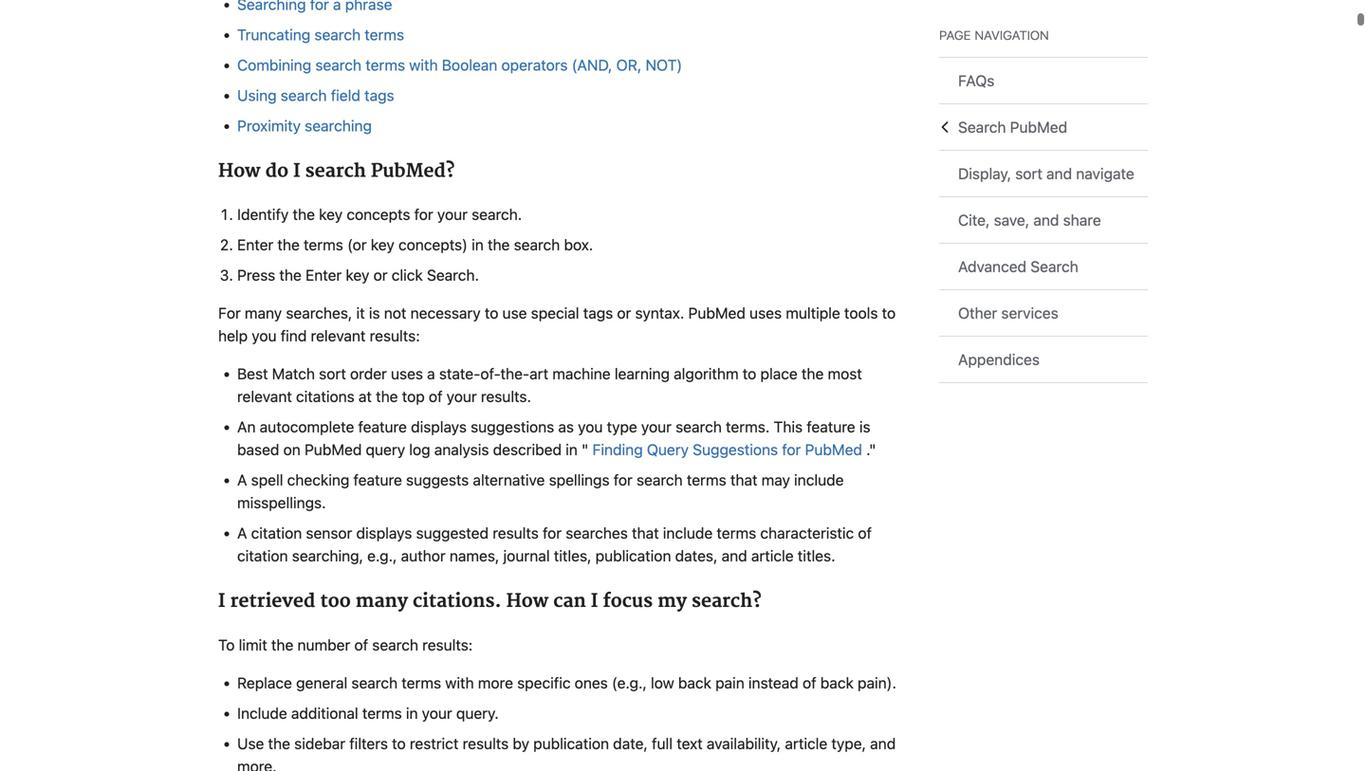Task type: locate. For each thing, give the bounding box(es) containing it.
1 vertical spatial results:
[[422, 636, 473, 654]]

operators
[[502, 56, 568, 74]]

0 vertical spatial results:
[[370, 327, 420, 345]]

many down e.g.,
[[356, 590, 408, 614]]

1 vertical spatial results
[[463, 735, 509, 753]]

the
[[293, 206, 315, 224], [278, 236, 300, 254], [488, 236, 510, 254], [279, 266, 302, 284], [802, 365, 824, 383], [376, 388, 398, 406], [271, 636, 294, 654], [268, 735, 290, 753]]

1 a from the top
[[237, 471, 247, 489]]

1 horizontal spatial results:
[[422, 636, 473, 654]]

(or
[[347, 236, 367, 254]]

1 vertical spatial include
[[663, 525, 713, 543]]

and right the dates,
[[722, 547, 748, 565]]

limit
[[239, 636, 267, 654]]

results.
[[481, 388, 531, 406]]

your up query
[[641, 418, 672, 436]]

searches
[[566, 525, 628, 543]]

1 vertical spatial enter
[[306, 266, 342, 284]]

uses left multiple
[[750, 304, 782, 322]]

include right may
[[794, 471, 844, 489]]

0 horizontal spatial that
[[632, 525, 659, 543]]

necessary
[[411, 304, 481, 322]]

1 vertical spatial tags
[[583, 304, 613, 322]]

navigation
[[975, 25, 1049, 43]]

0 vertical spatial search
[[959, 118, 1006, 136]]

is right it
[[369, 304, 380, 322]]

other
[[959, 304, 998, 322]]

pubmed inside an autocomplete feature displays suggestions as you type your search terms. this         feature is based on pubmed query log analysis described in "
[[305, 441, 362, 459]]

0 vertical spatial with
[[409, 56, 438, 74]]

or left the syntax.
[[617, 304, 631, 322]]

1 horizontal spatial tags
[[583, 304, 613, 322]]

of inside a citation sensor displays suggested results for searches that include terms         characteristic of citation searching, e.g., author names, journal titles,         publication dates, and article titles.
[[858, 525, 872, 543]]

pubmed left the ."
[[805, 441, 863, 459]]

use the sidebar filters to restrict results by publication date, full text         availability, article type, and more.
[[237, 735, 896, 772]]

relevant down best at top left
[[237, 388, 292, 406]]

0 horizontal spatial uses
[[391, 365, 423, 383]]

that
[[731, 471, 758, 489], [632, 525, 659, 543]]

0 vertical spatial that
[[731, 471, 758, 489]]

feature down query
[[354, 471, 402, 489]]

that inside a spell checking feature suggests alternative spellings for search terms that may         include misspellings.
[[731, 471, 758, 489]]

0 horizontal spatial how
[[218, 160, 261, 183]]

with up query. on the left bottom of page
[[445, 674, 474, 692]]

0 vertical spatial is
[[369, 304, 380, 322]]

article inside a citation sensor displays suggested results for searches that include terms         characteristic of citation searching, e.g., author names, journal titles,         publication dates, and article titles.
[[751, 547, 794, 565]]

the left most
[[802, 365, 824, 383]]

0 vertical spatial results
[[493, 525, 539, 543]]

1 horizontal spatial back
[[821, 674, 854, 692]]

is inside an autocomplete feature displays suggestions as you type your search terms. this         feature is based on pubmed query log analysis described in "
[[860, 418, 871, 436]]

a for a citation sensor displays suggested results for searches that include terms         characteristic of citation searching, e.g., author names, journal titles,         publication dates, and article titles.
[[237, 525, 247, 543]]

instead
[[749, 674, 799, 692]]

analysis
[[434, 441, 489, 459]]

relevant inside for many searches, it is not necessary to use special tags or syntax. pubmed uses       multiple tools to help you find relevant results:
[[311, 327, 366, 345]]

publication down searches
[[596, 547, 671, 565]]

terms
[[365, 26, 404, 44], [366, 56, 405, 74], [304, 236, 343, 254], [687, 471, 727, 489], [717, 525, 757, 543], [402, 674, 441, 692], [362, 705, 402, 723]]

search up other services link at the top right
[[1031, 258, 1079, 276]]

1 vertical spatial uses
[[391, 365, 423, 383]]

feature right this
[[807, 418, 856, 436]]

the right press
[[279, 266, 302, 284]]

to left use
[[485, 304, 499, 322]]

relevant down searches,
[[311, 327, 366, 345]]

article left type, on the bottom of page
[[785, 735, 828, 753]]

find
[[281, 327, 307, 345]]

i right do
[[293, 160, 300, 183]]

many
[[245, 304, 282, 322], [356, 590, 408, 614]]

truncating
[[237, 26, 311, 44]]

the inside use the sidebar filters to restrict results by publication date, full text         availability, article type, and more.
[[268, 735, 290, 753]]

feature up query
[[358, 418, 407, 436]]

your up concepts)
[[437, 206, 468, 224]]

of right characteristic
[[858, 525, 872, 543]]

to inside use the sidebar filters to restrict results by publication date, full text         availability, article type, and more.
[[392, 735, 406, 753]]

0 vertical spatial in
[[472, 236, 484, 254]]

feature
[[358, 418, 407, 436], [807, 418, 856, 436], [354, 471, 402, 489]]

1 vertical spatial in
[[566, 441, 578, 459]]

search inside an autocomplete feature displays suggestions as you type your search terms. this         feature is based on pubmed query log analysis described in "
[[676, 418, 722, 436]]

relevant inside best match sort order uses a state-of-the-art machine learning algorithm to place         the most relevant citations at the top of your results.
[[237, 388, 292, 406]]

author
[[401, 547, 446, 565]]

learning
[[615, 365, 670, 383]]

1 vertical spatial displays
[[356, 525, 412, 543]]

a left spell
[[237, 471, 247, 489]]

is up the ."
[[860, 418, 871, 436]]

2 horizontal spatial key
[[371, 236, 395, 254]]

1 vertical spatial search
[[1031, 258, 1079, 276]]

results:
[[370, 327, 420, 345], [422, 636, 473, 654]]

identify
[[237, 206, 289, 224]]

1 vertical spatial sort
[[319, 365, 346, 383]]

a inside a citation sensor displays suggested results for searches that include terms         characteristic of citation searching, e.g., author names, journal titles,         publication dates, and article titles.
[[237, 525, 247, 543]]

characteristic
[[761, 525, 854, 543]]

1 vertical spatial that
[[632, 525, 659, 543]]

publication
[[596, 547, 671, 565], [534, 735, 609, 753]]

log
[[409, 441, 430, 459]]

pubmed right the syntax.
[[689, 304, 746, 322]]

not)
[[646, 56, 683, 74]]

0 vertical spatial relevant
[[311, 327, 366, 345]]

include inside a citation sensor displays suggested results for searches that include terms         characteristic of citation searching, e.g., author names, journal titles,         publication dates, and article titles.
[[663, 525, 713, 543]]

best
[[237, 365, 268, 383]]

how left do
[[218, 160, 261, 183]]

using
[[237, 86, 277, 104]]

that right searches
[[632, 525, 659, 543]]

suggests
[[406, 471, 469, 489]]

search up display,
[[959, 118, 1006, 136]]

1 vertical spatial relevant
[[237, 388, 292, 406]]

based
[[237, 441, 279, 459]]

0 horizontal spatial you
[[252, 327, 277, 345]]

with left boolean at the left of page
[[409, 56, 438, 74]]

0 horizontal spatial results:
[[370, 327, 420, 345]]

1 vertical spatial many
[[356, 590, 408, 614]]

how do i search pubmed?
[[218, 160, 455, 183]]

1 horizontal spatial include
[[794, 471, 844, 489]]

in down search.
[[472, 236, 484, 254]]

to right tools
[[882, 304, 896, 322]]

boolean
[[442, 56, 498, 74]]

results: down not
[[370, 327, 420, 345]]

results down query. on the left bottom of page
[[463, 735, 509, 753]]

1 horizontal spatial you
[[578, 418, 603, 436]]

0 horizontal spatial many
[[245, 304, 282, 322]]

use
[[503, 304, 527, 322]]

uses up top
[[391, 365, 423, 383]]

displays inside an autocomplete feature displays suggestions as you type your search terms. this         feature is based on pubmed query log analysis described in "
[[411, 418, 467, 436]]

many inside for many searches, it is not necessary to use special tags or syntax. pubmed uses       multiple tools to help you find relevant results:
[[245, 304, 282, 322]]

publication inside use the sidebar filters to restrict results by publication date, full text         availability, article type, and more.
[[534, 735, 609, 753]]

results up the journal
[[493, 525, 539, 543]]

terms down finding query suggestions for pubmed link
[[687, 471, 727, 489]]

you left find
[[252, 327, 277, 345]]

key down (or
[[346, 266, 370, 284]]

or,
[[617, 56, 642, 74]]

uses
[[750, 304, 782, 322], [391, 365, 423, 383]]

truncating search terms link
[[237, 26, 404, 44]]

the right the identify
[[293, 206, 315, 224]]

or inside for many searches, it is not necessary to use special tags or syntax. pubmed uses       multiple tools to help you find relevant results:
[[617, 304, 631, 322]]

displays up e.g.,
[[356, 525, 412, 543]]

for down finding
[[614, 471, 633, 489]]

0 horizontal spatial enter
[[237, 236, 274, 254]]

for up enter the terms (or key concepts) in the search box.
[[414, 206, 433, 224]]

0 horizontal spatial search
[[959, 118, 1006, 136]]

citation down misspellings. at left
[[251, 525, 302, 543]]

for inside a spell checking feature suggests alternative spellings for search terms that may         include misspellings.
[[614, 471, 633, 489]]

search inside a spell checking feature suggests alternative spellings for search terms that may         include misspellings.
[[637, 471, 683, 489]]

results: down citations.
[[422, 636, 473, 654]]

filters
[[349, 735, 388, 753]]

0 horizontal spatial sort
[[319, 365, 346, 383]]

1 horizontal spatial or
[[617, 304, 631, 322]]

query.
[[456, 705, 499, 723]]

0 horizontal spatial relevant
[[237, 388, 292, 406]]

this
[[774, 418, 803, 436]]

too
[[320, 590, 351, 614]]

0 vertical spatial displays
[[411, 418, 467, 436]]

i right can
[[591, 590, 598, 614]]

concepts)
[[399, 236, 468, 254]]

enter up press
[[237, 236, 274, 254]]

pubmed up "checking"
[[305, 441, 362, 459]]

of right top
[[429, 388, 443, 406]]

1 vertical spatial with
[[445, 674, 474, 692]]

your inside an autocomplete feature displays suggestions as you type your search terms. this         feature is based on pubmed query log analysis described in "
[[641, 418, 672, 436]]

publication right by on the bottom of page
[[534, 735, 609, 753]]

displays
[[411, 418, 467, 436], [356, 525, 412, 543]]

a inside a spell checking feature suggests alternative spellings for search terms that may         include misspellings.
[[237, 471, 247, 489]]

may
[[762, 471, 790, 489]]

0 vertical spatial publication
[[596, 547, 671, 565]]

using search field tags link
[[237, 86, 394, 104]]

tags
[[365, 86, 394, 104], [583, 304, 613, 322]]

publication inside a citation sensor displays suggested results for searches that include terms         characteristic of citation searching, e.g., author names, journal titles,         publication dates, and article titles.
[[596, 547, 671, 565]]

search
[[315, 26, 361, 44], [315, 56, 362, 74], [281, 86, 327, 104], [305, 160, 366, 183], [514, 236, 560, 254], [676, 418, 722, 436], [637, 471, 683, 489], [372, 636, 419, 654], [352, 674, 398, 692]]

1 vertical spatial a
[[237, 525, 247, 543]]

i
[[293, 160, 300, 183], [218, 590, 225, 614], [591, 590, 598, 614]]

combining search terms with boolean operators (and, or, not)
[[237, 56, 683, 74]]

spellings
[[549, 471, 610, 489]]

date,
[[613, 735, 648, 753]]

and right save,
[[1034, 211, 1060, 229]]

tags right special
[[583, 304, 613, 322]]

is inside for many searches, it is not necessary to use special tags or syntax. pubmed uses       multiple tools to help you find relevant results:
[[369, 304, 380, 322]]

many right for
[[245, 304, 282, 322]]

0 horizontal spatial or
[[374, 266, 388, 284]]

tags inside for many searches, it is not necessary to use special tags or syntax. pubmed uses       multiple tools to help you find relevant results:
[[583, 304, 613, 322]]

include up the dates,
[[663, 525, 713, 543]]

to left place
[[743, 365, 757, 383]]

by
[[513, 735, 530, 753]]

0 horizontal spatial key
[[319, 206, 343, 224]]

include inside a spell checking feature suggests alternative spellings for search terms that may         include misspellings.
[[794, 471, 844, 489]]

to limit the number of search results:
[[218, 636, 477, 654]]

1 vertical spatial you
[[578, 418, 603, 436]]

0 vertical spatial a
[[237, 471, 247, 489]]

0 horizontal spatial with
[[409, 56, 438, 74]]

1 vertical spatial publication
[[534, 735, 609, 753]]

2 horizontal spatial i
[[591, 590, 598, 614]]

in up restrict
[[406, 705, 418, 723]]

1 horizontal spatial is
[[860, 418, 871, 436]]

help
[[218, 327, 248, 345]]

i up to
[[218, 590, 225, 614]]

back right low
[[678, 674, 712, 692]]

of inside best match sort order uses a state-of-the-art machine learning algorithm to place         the most relevant citations at the top of your results.
[[429, 388, 443, 406]]

of-
[[481, 365, 501, 383]]

terms up the dates,
[[717, 525, 757, 543]]

for up the titles,
[[543, 525, 562, 543]]

article inside use the sidebar filters to restrict results by publication date, full text         availability, article type, and more.
[[785, 735, 828, 753]]

displays inside a citation sensor displays suggested results for searches that include terms         characteristic of citation searching, e.g., author names, journal titles,         publication dates, and article titles.
[[356, 525, 412, 543]]

your down "state-"
[[447, 388, 477, 406]]

and inside a citation sensor displays suggested results for searches that include terms         characteristic of citation searching, e.g., author names, journal titles,         publication dates, and article titles.
[[722, 547, 748, 565]]

1 horizontal spatial relevant
[[311, 327, 366, 345]]

displays up log
[[411, 418, 467, 436]]

query
[[366, 441, 405, 459]]

sort up citations
[[319, 365, 346, 383]]

2 vertical spatial in
[[406, 705, 418, 723]]

state-
[[439, 365, 481, 383]]

and right type, on the bottom of page
[[870, 735, 896, 753]]

for
[[414, 206, 433, 224], [782, 441, 801, 459], [614, 471, 633, 489], [543, 525, 562, 543]]

you up "
[[578, 418, 603, 436]]

"
[[582, 441, 589, 459]]

do
[[265, 160, 289, 183]]

0 vertical spatial enter
[[237, 236, 274, 254]]

with
[[409, 56, 438, 74], [445, 674, 474, 692]]

0 vertical spatial or
[[374, 266, 388, 284]]

retrieved
[[230, 590, 315, 614]]

a down misspellings. at left
[[237, 525, 247, 543]]

most
[[828, 365, 862, 383]]

that down suggestions
[[731, 471, 758, 489]]

0 horizontal spatial include
[[663, 525, 713, 543]]

2 vertical spatial key
[[346, 266, 370, 284]]

cite, save, and share
[[959, 211, 1102, 229]]

key down how do i search pubmed?
[[319, 206, 343, 224]]

1 horizontal spatial with
[[445, 674, 474, 692]]

to right filters
[[392, 735, 406, 753]]

0 horizontal spatial is
[[369, 304, 380, 322]]

names,
[[450, 547, 500, 565]]

citation up retrieved
[[237, 547, 288, 565]]

titles.
[[798, 547, 836, 565]]

enter up searches,
[[306, 266, 342, 284]]

sort right display,
[[1016, 165, 1043, 183]]

0 horizontal spatial back
[[678, 674, 712, 692]]

0 vertical spatial article
[[751, 547, 794, 565]]

0 vertical spatial sort
[[1016, 165, 1043, 183]]

0 horizontal spatial in
[[406, 705, 418, 723]]

1 horizontal spatial that
[[731, 471, 758, 489]]

journal
[[504, 547, 550, 565]]

back left pain).
[[821, 674, 854, 692]]

cite, save, and share link
[[940, 197, 1148, 243]]

1 vertical spatial article
[[785, 735, 828, 753]]

sensor
[[306, 525, 352, 543]]

services
[[1002, 304, 1059, 322]]

0 vertical spatial include
[[794, 471, 844, 489]]

your up restrict
[[422, 705, 452, 723]]

results inside a citation sensor displays suggested results for searches that include terms         characteristic of citation searching, e.g., author names, journal titles,         publication dates, and article titles.
[[493, 525, 539, 543]]

sidebar
[[294, 735, 345, 753]]

0 vertical spatial tags
[[365, 86, 394, 104]]

searches,
[[286, 304, 352, 322]]

the right use
[[268, 735, 290, 753]]

tags right field on the top left
[[365, 86, 394, 104]]

0 vertical spatial you
[[252, 327, 277, 345]]

how left can
[[506, 590, 549, 614]]

in left "
[[566, 441, 578, 459]]

order
[[350, 365, 387, 383]]

specific
[[517, 674, 571, 692]]

2 a from the top
[[237, 525, 247, 543]]

combining search terms with boolean operators (and, or, not) link
[[237, 56, 683, 74]]

click
[[392, 266, 423, 284]]

2 horizontal spatial in
[[566, 441, 578, 459]]

0 vertical spatial uses
[[750, 304, 782, 322]]

1 horizontal spatial how
[[506, 590, 549, 614]]

1 vertical spatial is
[[860, 418, 871, 436]]

your inside best match sort order uses a state-of-the-art machine learning algorithm to place         the most relevant citations at the top of your results.
[[447, 388, 477, 406]]

1 horizontal spatial uses
[[750, 304, 782, 322]]

article down characteristic
[[751, 547, 794, 565]]

a for a spell checking feature suggests alternative spellings for search terms that may         include misspellings.
[[237, 471, 247, 489]]

checking
[[287, 471, 350, 489]]

1 vertical spatial key
[[371, 236, 395, 254]]

0 vertical spatial many
[[245, 304, 282, 322]]

that inside a citation sensor displays suggested results for searches that include terms         characteristic of citation searching, e.g., author names, journal titles,         publication dates, and article titles.
[[632, 525, 659, 543]]

terms up combining search terms with boolean operators (and, or, not) 'link' on the top left
[[365, 26, 404, 44]]

key right (or
[[371, 236, 395, 254]]

proximity
[[237, 117, 301, 135]]

your
[[437, 206, 468, 224], [447, 388, 477, 406], [641, 418, 672, 436], [422, 705, 452, 723]]

1 vertical spatial or
[[617, 304, 631, 322]]

or left click
[[374, 266, 388, 284]]



Task type: describe. For each thing, give the bounding box(es) containing it.
combining
[[237, 56, 311, 74]]

it
[[356, 304, 365, 322]]

more.
[[237, 758, 277, 772]]

other services link
[[940, 290, 1148, 336]]

alternative
[[473, 471, 545, 489]]

1 horizontal spatial many
[[356, 590, 408, 614]]

1 horizontal spatial i
[[293, 160, 300, 183]]

restrict
[[410, 735, 459, 753]]

finding query suggestions for pubmed link
[[593, 441, 867, 459]]

terms up filters
[[362, 705, 402, 723]]

to inside best match sort order uses a state-of-the-art machine learning algorithm to place         the most relevant citations at the top of your results.
[[743, 365, 757, 383]]

0 vertical spatial key
[[319, 206, 343, 224]]

and left the navigate
[[1047, 165, 1073, 183]]

(e.g.,
[[612, 674, 647, 692]]

citations.
[[413, 590, 502, 614]]

described
[[493, 441, 562, 459]]

1 vertical spatial citation
[[237, 547, 288, 565]]

and inside use the sidebar filters to restrict results by publication date, full text         availability, article type, and more.
[[870, 735, 896, 753]]

of right "instead"
[[803, 674, 817, 692]]

terms down truncating search terms
[[366, 56, 405, 74]]

pubmed inside for many searches, it is not necessary to use special tags or syntax. pubmed uses       multiple tools to help you find relevant results:
[[689, 304, 746, 322]]

1 vertical spatial how
[[506, 590, 549, 614]]

results: inside for many searches, it is not necessary to use special tags or syntax. pubmed uses       multiple tools to help you find relevant results:
[[370, 327, 420, 345]]

machine
[[553, 365, 611, 383]]

page navigation
[[940, 25, 1049, 43]]

misspellings.
[[237, 494, 326, 512]]

i retrieved too many citations. how can i focus my search?
[[218, 590, 762, 614]]

a spell checking feature suggests alternative spellings for search terms that may         include misspellings.
[[237, 471, 844, 512]]

the-
[[501, 365, 530, 383]]

an autocomplete feature displays suggestions as you type your search terms. this         feature is based on pubmed query log analysis described in "
[[237, 418, 871, 459]]

terms inside a spell checking feature suggests alternative spellings for search terms that may         include misspellings.
[[687, 471, 727, 489]]

share
[[1063, 211, 1102, 229]]

for inside a citation sensor displays suggested results for searches that include terms         characteristic of citation searching, e.g., author names, journal titles,         publication dates, and article titles.
[[543, 525, 562, 543]]

faqs link
[[940, 58, 1148, 103]]

query
[[647, 441, 689, 459]]

terms left (or
[[304, 236, 343, 254]]

you inside for many searches, it is not necessary to use special tags or syntax. pubmed uses       multiple tools to help you find relevant results:
[[252, 327, 277, 345]]

2 back from the left
[[821, 674, 854, 692]]

feature inside a spell checking feature suggests alternative spellings for search terms that may         include misspellings.
[[354, 471, 402, 489]]

cite,
[[959, 211, 990, 229]]

displays for sensor
[[356, 525, 412, 543]]

1 horizontal spatial enter
[[306, 266, 342, 284]]

additional
[[291, 705, 358, 723]]

save,
[[994, 211, 1030, 229]]

type
[[607, 418, 638, 436]]

can
[[554, 590, 586, 614]]

search?
[[692, 590, 762, 614]]

finding query suggestions for pubmed ."
[[593, 441, 876, 459]]

of right number on the bottom
[[354, 636, 368, 654]]

dates,
[[675, 547, 718, 565]]

suggestions
[[471, 418, 554, 436]]

a citation sensor displays suggested results for searches that include terms         characteristic of citation searching, e.g., author names, journal titles,         publication dates, and article titles.
[[237, 525, 872, 565]]

include additional terms in your query.
[[237, 705, 499, 723]]

autocomplete
[[260, 418, 354, 436]]

finding
[[593, 441, 643, 459]]

special
[[531, 304, 579, 322]]

syntax.
[[635, 304, 685, 322]]

display, sort and navigate
[[959, 165, 1135, 183]]

terms up include additional terms in your query.
[[402, 674, 441, 692]]

the down the identify
[[278, 236, 300, 254]]

press the enter key or click search.
[[237, 266, 479, 284]]

(and,
[[572, 56, 613, 74]]

terms.
[[726, 418, 770, 436]]

concepts
[[347, 206, 410, 224]]

number
[[298, 636, 350, 654]]

uses inside for many searches, it is not necessary to use special tags or syntax. pubmed uses       multiple tools to help you find relevant results:
[[750, 304, 782, 322]]

citations
[[296, 388, 355, 406]]

pubmed?
[[371, 160, 455, 183]]

type,
[[832, 735, 866, 753]]

1 horizontal spatial in
[[472, 236, 484, 254]]

page
[[940, 25, 971, 43]]

the right at
[[376, 388, 398, 406]]

you inside an autocomplete feature displays suggestions as you type your search terms. this         feature is based on pubmed query log analysis described in "
[[578, 418, 603, 436]]

terms inside a citation sensor displays suggested results for searches that include terms         characteristic of citation searching, e.g., author names, journal titles,         publication dates, and article titles.
[[717, 525, 757, 543]]

for down this
[[782, 441, 801, 459]]

tools
[[845, 304, 878, 322]]

display,
[[959, 165, 1012, 183]]

low
[[651, 674, 674, 692]]

pubmed down faqs link
[[1010, 118, 1068, 136]]

multiple
[[786, 304, 841, 322]]

1 horizontal spatial key
[[346, 266, 370, 284]]

uses inside best match sort order uses a state-of-the-art machine learning algorithm to place         the most relevant citations at the top of your results.
[[391, 365, 423, 383]]

a
[[427, 365, 435, 383]]

1 horizontal spatial sort
[[1016, 165, 1043, 183]]

e.g.,
[[367, 547, 397, 565]]

availability,
[[707, 735, 781, 753]]

not
[[384, 304, 407, 322]]

0 horizontal spatial i
[[218, 590, 225, 614]]

0 vertical spatial how
[[218, 160, 261, 183]]

the down search.
[[488, 236, 510, 254]]

searching
[[305, 117, 372, 135]]

algorithm
[[674, 365, 739, 383]]

1 horizontal spatial search
[[1031, 258, 1079, 276]]

in inside an autocomplete feature displays suggestions as you type your search terms. this         feature is based on pubmed query log analysis described in "
[[566, 441, 578, 459]]

suggestions
[[693, 441, 778, 459]]

display, sort and navigate link
[[940, 151, 1148, 196]]

sort inside best match sort order uses a state-of-the-art machine learning algorithm to place         the most relevant citations at the top of your results.
[[319, 365, 346, 383]]

other services
[[959, 304, 1059, 322]]

searching,
[[292, 547, 363, 565]]

0 horizontal spatial tags
[[365, 86, 394, 104]]

appendices
[[959, 351, 1040, 369]]

advanced search
[[959, 258, 1079, 276]]

top
[[402, 388, 425, 406]]

ones
[[575, 674, 608, 692]]

displays for feature
[[411, 418, 467, 436]]

at
[[359, 388, 372, 406]]

full
[[652, 735, 673, 753]]

proximity searching
[[237, 117, 372, 135]]

the right limit
[[271, 636, 294, 654]]

general
[[296, 674, 348, 692]]

for many searches, it is not necessary to use special tags or syntax. pubmed uses       multiple tools to help you find relevant results:
[[218, 304, 896, 345]]

an
[[237, 418, 256, 436]]

using search field tags
[[237, 86, 394, 104]]

place
[[761, 365, 798, 383]]

1 back from the left
[[678, 674, 712, 692]]

0 vertical spatial citation
[[251, 525, 302, 543]]

box.
[[564, 236, 593, 254]]

results inside use the sidebar filters to restrict results by publication date, full text         availability, article type, and more.
[[463, 735, 509, 753]]

my
[[658, 590, 687, 614]]

for
[[218, 304, 241, 322]]



Task type: vqa. For each thing, say whether or not it's contained in the screenshot.
the leftmost after
no



